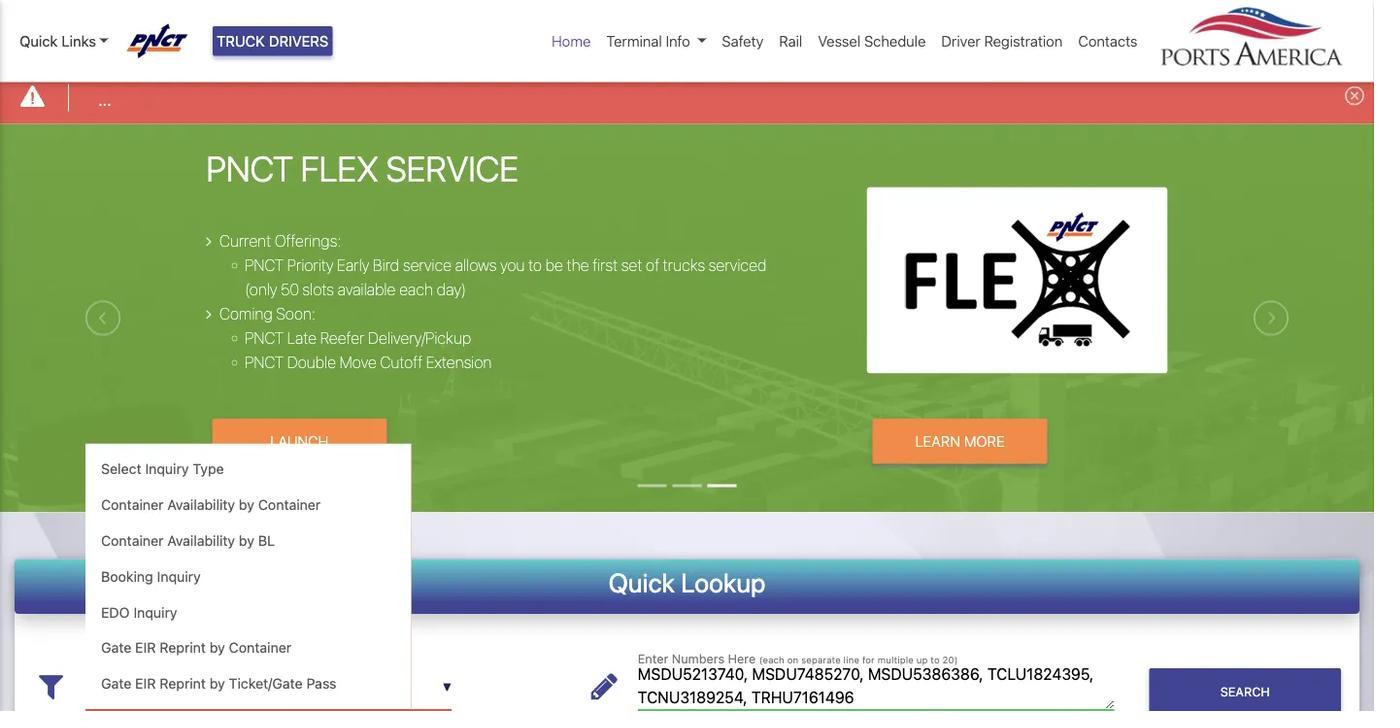 Task type: vqa. For each thing, say whether or not it's contained in the screenshot.
1st ANGLE RIGHT ICON from the bottom
yes



Task type: describe. For each thing, give the bounding box(es) containing it.
offerings:
[[275, 231, 341, 250]]

quick for quick lookup
[[609, 567, 675, 598]]

by left bl
[[239, 532, 254, 549]]

close image
[[1345, 86, 1365, 105]]

here
[[728, 651, 756, 666]]

launch
[[270, 433, 329, 450]]

launch button
[[212, 419, 387, 464]]

pnct left double
[[245, 353, 284, 371]]

by down gate eir reprint by container
[[210, 675, 225, 692]]

availability for bl
[[167, 532, 235, 549]]

pass
[[306, 675, 337, 692]]

pnct inside current offerings: pnct priority early bird service allows you to be the first set of trucks serviced (only 50 slots available each day)
[[245, 256, 284, 274]]

delivery/pickup
[[368, 328, 471, 347]]

home link
[[544, 22, 599, 60]]

gate eir reprint by container
[[101, 639, 292, 656]]

terminal info link
[[599, 22, 714, 60]]

flexible service image
[[0, 124, 1374, 621]]

terminal
[[607, 32, 662, 49]]

safety
[[722, 32, 764, 49]]

eir for gate eir reprint by container
[[135, 639, 156, 656]]

edo
[[101, 604, 130, 620]]

truck drivers link
[[213, 26, 333, 56]]

quick links link
[[19, 30, 109, 52]]

container up bl
[[258, 496, 321, 513]]

gate for gate eir reprint by container
[[101, 639, 131, 656]]

first
[[593, 256, 618, 274]]

... link
[[98, 88, 111, 111]]

set
[[621, 256, 642, 274]]

service
[[403, 256, 452, 274]]

on
[[787, 654, 799, 665]]

container availability by container
[[101, 496, 321, 513]]

day)
[[437, 280, 466, 298]]

current
[[219, 231, 271, 250]]

booking
[[101, 568, 153, 584]]

double
[[287, 353, 336, 371]]

current offerings: pnct priority early bird service allows you to be the first set of trucks serviced (only 50 slots available each day)
[[219, 231, 767, 298]]

extension
[[426, 353, 492, 371]]

inquiry for select
[[145, 461, 189, 477]]

you
[[500, 256, 525, 274]]

quick links
[[19, 32, 96, 49]]

select
[[101, 461, 141, 477]]

registration
[[984, 32, 1063, 49]]

learn
[[916, 433, 961, 450]]

learn more link
[[873, 419, 1048, 464]]

ticket/gate
[[229, 675, 303, 692]]

of
[[646, 256, 660, 274]]

truck drivers
[[217, 32, 329, 49]]

vessel schedule
[[818, 32, 926, 49]]

priority
[[287, 256, 334, 274]]

links
[[62, 32, 96, 49]]

edo inquiry
[[101, 604, 177, 620]]

for
[[862, 654, 875, 665]]

terminal info
[[607, 32, 690, 49]]

by up gate eir reprint by ticket/gate pass
[[210, 639, 225, 656]]

available
[[338, 280, 396, 298]]

booking inquiry
[[101, 568, 201, 584]]

contacts link
[[1071, 22, 1146, 60]]

serviced
[[709, 256, 767, 274]]

enter numbers here (each on separate line for multiple up to 20)
[[638, 651, 958, 666]]

to inside current offerings: pnct priority early bird service allows you to be the first set of trucks serviced (only 50 slots available each day)
[[529, 256, 542, 274]]

early
[[337, 256, 369, 274]]

bird
[[373, 256, 399, 274]]

container availability by bl
[[101, 532, 275, 549]]

home
[[552, 32, 591, 49]]

rail
[[779, 32, 803, 49]]

by up 'container availability by bl'
[[239, 496, 254, 513]]

reprint for container
[[160, 639, 206, 656]]

slots
[[303, 280, 334, 298]]

flex
[[301, 148, 379, 189]]



Task type: locate. For each thing, give the bounding box(es) containing it.
drivers
[[269, 32, 329, 49]]

availability down container availability by container
[[167, 532, 235, 549]]

soon:
[[276, 304, 316, 323]]

bl
[[258, 532, 275, 549]]

numbers
[[672, 651, 725, 666]]

1 vertical spatial reprint
[[160, 675, 206, 692]]

to
[[529, 256, 542, 274], [931, 654, 940, 665]]

20)
[[943, 654, 958, 665]]

1 vertical spatial quick
[[609, 567, 675, 598]]

each
[[399, 280, 433, 298]]

(only
[[245, 280, 277, 298]]

coming
[[219, 304, 273, 323]]

move
[[340, 353, 377, 371]]

gate for gate eir reprint by ticket/gate pass
[[101, 675, 131, 692]]

driver registration link
[[934, 22, 1071, 60]]

eir down gate eir reprint by container
[[135, 675, 156, 692]]

schedule
[[864, 32, 926, 49]]

1 availability from the top
[[167, 496, 235, 513]]

truck
[[217, 32, 265, 49]]

separate
[[801, 654, 841, 665]]

0 vertical spatial angle right image
[[206, 233, 212, 249]]

angle right image left the coming
[[206, 306, 212, 322]]

... alert
[[0, 71, 1374, 124]]

1 vertical spatial to
[[931, 654, 940, 665]]

1 horizontal spatial quick
[[609, 567, 675, 598]]

to inside enter numbers here (each on separate line for multiple up to 20)
[[931, 654, 940, 665]]

reprint for ticket/gate
[[160, 675, 206, 692]]

1 gate from the top
[[101, 639, 131, 656]]

enter
[[638, 651, 669, 666]]

select inquiry type
[[101, 461, 224, 477]]

gate
[[101, 639, 131, 656], [101, 675, 131, 692]]

search
[[1221, 684, 1270, 698]]

pnct down the coming
[[245, 328, 284, 347]]

search button
[[1150, 669, 1341, 711]]

angle right image for coming
[[206, 306, 212, 322]]

1 horizontal spatial to
[[931, 654, 940, 665]]

inquiry down 'container availability by bl'
[[157, 568, 201, 584]]

pnct flex service
[[206, 148, 519, 189]]

coming soon: pnct late reefer delivery/pickup pnct double move cutoff extension
[[219, 304, 492, 371]]

eir
[[135, 639, 156, 656], [135, 675, 156, 692]]

lookup
[[681, 567, 766, 598]]

2 eir from the top
[[135, 675, 156, 692]]

up
[[917, 654, 928, 665]]

1 vertical spatial eir
[[135, 675, 156, 692]]

line
[[844, 654, 860, 665]]

None text field
[[85, 663, 452, 710], [638, 663, 1115, 710], [85, 663, 452, 710], [638, 663, 1115, 710]]

rail link
[[772, 22, 810, 60]]

1 vertical spatial gate
[[101, 675, 131, 692]]

0 vertical spatial eir
[[135, 639, 156, 656]]

inquiry left type
[[145, 461, 189, 477]]

be
[[546, 256, 563, 274]]

angle right image for current
[[206, 233, 212, 249]]

0 vertical spatial quick
[[19, 32, 58, 49]]

reefer
[[320, 328, 365, 347]]

reprint down gate eir reprint by container
[[160, 675, 206, 692]]

▼
[[443, 680, 452, 694]]

to right up
[[931, 654, 940, 665]]

learn more
[[916, 433, 1005, 450]]

contacts
[[1079, 32, 1138, 49]]

info
[[666, 32, 690, 49]]

angle right image
[[206, 233, 212, 249], [206, 306, 212, 322]]

0 horizontal spatial to
[[529, 256, 542, 274]]

type
[[193, 461, 224, 477]]

container down select in the left of the page
[[101, 496, 164, 513]]

availability down type
[[167, 496, 235, 513]]

0 vertical spatial reprint
[[160, 639, 206, 656]]

0 horizontal spatial quick
[[19, 32, 58, 49]]

trucks
[[663, 256, 705, 274]]

quick for quick links
[[19, 32, 58, 49]]

50
[[281, 280, 299, 298]]

gate eir reprint by ticket/gate pass
[[101, 675, 337, 692]]

0 vertical spatial gate
[[101, 639, 131, 656]]

more
[[964, 433, 1005, 450]]

driver registration
[[942, 32, 1063, 49]]

1 vertical spatial angle right image
[[206, 306, 212, 322]]

quick
[[19, 32, 58, 49], [609, 567, 675, 598]]

service
[[386, 148, 519, 189]]

reprint
[[160, 639, 206, 656], [160, 675, 206, 692]]

pnct up (only
[[245, 256, 284, 274]]

vessel
[[818, 32, 861, 49]]

the
[[567, 256, 589, 274]]

container
[[101, 496, 164, 513], [258, 496, 321, 513], [101, 532, 164, 549], [229, 639, 292, 656]]

eir down edo inquiry
[[135, 639, 156, 656]]

angle right image left current
[[206, 233, 212, 249]]

container up the ticket/gate
[[229, 639, 292, 656]]

0 vertical spatial to
[[529, 256, 542, 274]]

inquiry for booking
[[157, 568, 201, 584]]

safety link
[[714, 22, 772, 60]]

by
[[239, 496, 254, 513], [239, 532, 254, 549], [210, 639, 225, 656], [210, 675, 225, 692]]

inquiry down booking inquiry
[[134, 604, 177, 620]]

(each
[[759, 654, 785, 665]]

1 vertical spatial inquiry
[[157, 568, 201, 584]]

2 gate from the top
[[101, 675, 131, 692]]

...
[[98, 90, 111, 109]]

1 angle right image from the top
[[206, 233, 212, 249]]

2 reprint from the top
[[160, 675, 206, 692]]

availability
[[167, 496, 235, 513], [167, 532, 235, 549]]

allows
[[455, 256, 497, 274]]

late
[[287, 328, 317, 347]]

to left be
[[529, 256, 542, 274]]

quick lookup
[[609, 567, 766, 598]]

reprint up gate eir reprint by ticket/gate pass
[[160, 639, 206, 656]]

eir for gate eir reprint by ticket/gate pass
[[135, 675, 156, 692]]

2 angle right image from the top
[[206, 306, 212, 322]]

quick up enter
[[609, 567, 675, 598]]

2 availability from the top
[[167, 532, 235, 549]]

0 vertical spatial availability
[[167, 496, 235, 513]]

driver
[[942, 32, 981, 49]]

2 vertical spatial inquiry
[[134, 604, 177, 620]]

1 eir from the top
[[135, 639, 156, 656]]

availability for container
[[167, 496, 235, 513]]

1 reprint from the top
[[160, 639, 206, 656]]

0 vertical spatial inquiry
[[145, 461, 189, 477]]

1 vertical spatial availability
[[167, 532, 235, 549]]

vessel schedule link
[[810, 22, 934, 60]]

cutoff
[[380, 353, 423, 371]]

multiple
[[878, 654, 914, 665]]

container up booking
[[101, 532, 164, 549]]

inquiry for edo
[[134, 604, 177, 620]]

quick left links
[[19, 32, 58, 49]]

pnct up current
[[206, 148, 293, 189]]



